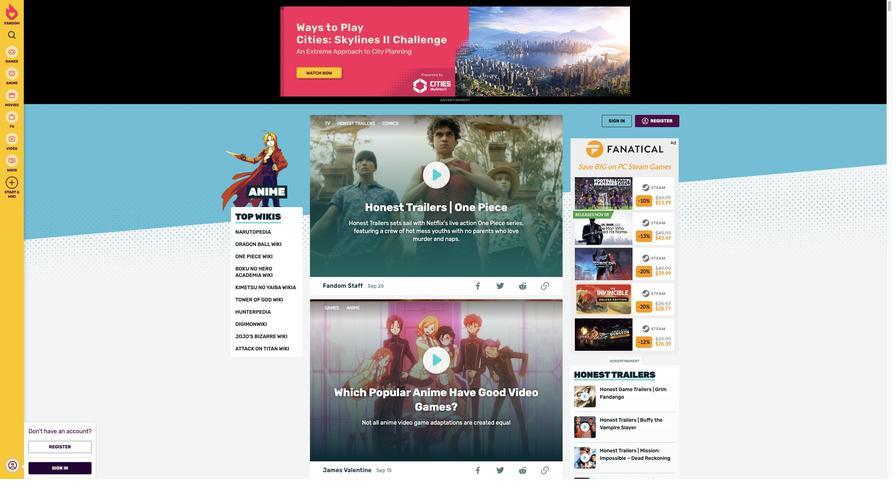 Task type: vqa. For each thing, say whether or not it's contained in the screenshot.
top "Frozen"
no



Task type: describe. For each thing, give the bounding box(es) containing it.
boku no hero academia wiki link
[[235, 266, 299, 279]]

games for games • anime
[[325, 306, 339, 311]]

in for the bottom sign in link
[[64, 466, 68, 471]]

0 horizontal spatial tv link
[[0, 111, 24, 129]]

mission:
[[640, 448, 660, 454]]

trailers for honest trailers sets sail with netflix's live action one piece series, featuring a crew of hot mess youths with no parents who love murder and naps.
[[370, 220, 389, 227]]

honest game trailers | grim fandango
[[600, 387, 667, 401]]

digimonwiki link
[[235, 322, 299, 328]]

popular
[[369, 387, 411, 400]]

0 vertical spatial advertisement region
[[281, 6, 630, 97]]

featuring
[[354, 228, 379, 235]]

kimetsu
[[235, 285, 257, 291]]

boku no hero academia wiki
[[235, 266, 273, 279]]

game
[[619, 387, 633, 393]]

anime down "staff"
[[347, 306, 360, 311]]

tv • honest trailers • comics
[[325, 121, 399, 126]]

wiki right god
[[273, 297, 283, 303]]

in for the top sign in link
[[621, 119, 625, 124]]

dead
[[632, 456, 644, 462]]

0 vertical spatial register
[[651, 119, 673, 124]]

top
[[235, 212, 254, 222]]

bizarre
[[255, 334, 276, 340]]

honest trailers sets sail with netflix's live action one piece series, featuring a crew of hot mess youths with no parents who love murder and naps.
[[349, 220, 524, 243]]

1 vertical spatial of
[[254, 297, 260, 303]]

honest trailers | buffy the vampire slayer
[[600, 418, 663, 431]]

wiki inside start a wiki
[[8, 195, 16, 199]]

| for mission:
[[638, 448, 639, 454]]

top wikis
[[235, 212, 281, 222]]

jojo's bizarre wiki link
[[235, 334, 299, 341]]

sets
[[390, 220, 402, 227]]

1 horizontal spatial one
[[455, 201, 476, 214]]

attack on titan wiki link
[[235, 346, 299, 353]]

sail
[[403, 220, 412, 227]]

hunterpedia link
[[235, 310, 299, 316]]

1 vertical spatial advertisement region
[[571, 138, 679, 355]]

0 vertical spatial anime link
[[0, 67, 24, 86]]

trailers left comics
[[355, 121, 375, 126]]

all
[[373, 420, 379, 427]]

reckoning
[[645, 456, 671, 462]]

netflix's
[[427, 220, 448, 227]]

honest for honest trailers | one piece
[[365, 201, 404, 214]]

honest trailers | one piece link
[[323, 201, 550, 215]]

anime inside which popular anime have good video games?
[[413, 387, 447, 400]]

honest trailers | buffy the vampire slayer link
[[600, 417, 676, 432]]

sep for which
[[377, 468, 386, 474]]

sep for honest
[[368, 283, 377, 290]]

james valentine link
[[323, 467, 373, 474]]

fandom link
[[1, 4, 23, 26]]

honest for honest trailers | mission: impossible – dead reckoning
[[600, 448, 618, 454]]

tower
[[235, 297, 253, 303]]

a inside start a wiki
[[17, 190, 19, 195]]

tv for tv • honest trailers • comics
[[325, 121, 330, 126]]

anime up top wikis
[[249, 186, 285, 199]]

movies link
[[0, 89, 24, 107]]

murder
[[413, 236, 433, 243]]

sign in for the bottom sign in link
[[52, 466, 68, 471]]

start a wiki
[[4, 190, 19, 199]]

no for boku no hero academia wiki
[[250, 266, 257, 272]]

honest trailers
[[574, 370, 656, 380]]

not all anime video game adaptations are created equal
[[362, 420, 511, 427]]

2 vertical spatial piece
[[247, 254, 261, 260]]

series,
[[507, 220, 524, 227]]

start
[[4, 190, 16, 195]]

equal
[[496, 420, 511, 427]]

• for anime
[[342, 306, 344, 311]]

game
[[414, 420, 429, 427]]

sep 15
[[377, 468, 392, 474]]

comics
[[383, 121, 399, 126]]

kimetsu no yaiba wikia link
[[235, 285, 299, 291]]

narutopedia link
[[235, 229, 299, 236]]

hero
[[259, 266, 272, 272]]

on
[[256, 346, 263, 353]]

god
[[261, 297, 272, 303]]

jojo's bizarre wiki
[[235, 334, 288, 340]]

love
[[508, 228, 519, 235]]

of inside honest trailers sets sail with netflix's live action one piece series, featuring a crew of hot mess youths with no parents who love murder and naps.
[[399, 228, 405, 235]]

hunterpedia
[[235, 310, 271, 316]]

2 horizontal spatial •
[[378, 121, 380, 126]]

kimetsu no yaiba wikia
[[235, 285, 296, 291]]

boku
[[235, 266, 249, 272]]

wiki right titan
[[279, 346, 289, 353]]

honest for honest trailers sets sail with netflix's live action one piece series, featuring a crew of hot mess youths with no parents who love murder and naps.
[[349, 220, 368, 227]]

1 vertical spatial with
[[452, 228, 464, 235]]

video
[[398, 420, 413, 427]]

honest for honest game trailers | grim fandango
[[600, 387, 618, 393]]

0 horizontal spatial with
[[413, 220, 425, 227]]

games for games
[[5, 59, 18, 64]]

one piece wiki link
[[235, 254, 299, 260]]

trailers for honest trailers
[[612, 370, 656, 380]]

honest trailers | mission: impossible – dead reckoning link
[[600, 448, 676, 463]]

anime up movies link
[[6, 81, 18, 85]]

live
[[450, 220, 459, 227]]

don't have an account?
[[28, 428, 92, 435]]

fandom
[[4, 21, 20, 26]]

comics link
[[381, 121, 400, 126]]

yaiba
[[267, 285, 281, 291]]

which
[[334, 387, 367, 400]]

adaptations
[[431, 420, 463, 427]]

fandango
[[600, 395, 624, 401]]

games?
[[415, 401, 458, 414]]

1 vertical spatial anime link
[[345, 306, 362, 311]]

trailers for honest trailers | mission: impossible – dead reckoning
[[619, 448, 637, 454]]

trailers for honest trailers | one piece
[[406, 201, 447, 214]]

one piece wiki
[[235, 254, 273, 260]]

narutopedia
[[235, 229, 271, 235]]

movies
[[5, 103, 19, 107]]



Task type: locate. For each thing, give the bounding box(es) containing it.
james
[[323, 467, 343, 474]]

sep left 26
[[368, 283, 377, 290]]

1 vertical spatial no
[[250, 266, 257, 272]]

trailers inside the honest trailers | mission: impossible – dead reckoning
[[619, 448, 637, 454]]

honest trailers | one piece
[[365, 201, 508, 214]]

| for one
[[450, 201, 452, 214]]

honest trailers link
[[336, 121, 378, 126]]

1 vertical spatial register
[[49, 445, 71, 450]]

0 vertical spatial piece
[[478, 201, 508, 214]]

0 vertical spatial with
[[413, 220, 425, 227]]

attack
[[235, 346, 254, 353]]

1 horizontal spatial •
[[342, 306, 344, 311]]

wiki inside 'link'
[[277, 334, 288, 340]]

1 vertical spatial video
[[508, 387, 539, 400]]

academia
[[235, 273, 261, 279]]

0 horizontal spatial tv
[[10, 125, 14, 129]]

anime link up movies link
[[0, 67, 24, 86]]

0 horizontal spatial games link
[[0, 46, 24, 64]]

video link
[[0, 133, 24, 151]]

tv left honest trailers link
[[325, 121, 330, 126]]

no
[[465, 228, 472, 235], [250, 266, 257, 272], [258, 285, 266, 291]]

| inside honest trailers | one piece link
[[450, 201, 452, 214]]

1 vertical spatial wikis
[[255, 212, 281, 222]]

advertisement region
[[281, 6, 630, 97], [571, 138, 679, 355]]

1 horizontal spatial register
[[651, 119, 673, 124]]

0 horizontal spatial •
[[333, 121, 335, 126]]

action
[[460, 220, 477, 227]]

trailers inside honest trailers sets sail with netflix's live action one piece series, featuring a crew of hot mess youths with no parents who love murder and naps.
[[370, 220, 389, 227]]

digimonwiki
[[235, 322, 267, 328]]

created
[[474, 420, 495, 427]]

wiki down start
[[8, 195, 16, 199]]

1 horizontal spatial wikis
[[255, 212, 281, 222]]

1 horizontal spatial no
[[258, 285, 266, 291]]

piece inside honest trailers sets sail with netflix's live action one piece series, featuring a crew of hot mess youths with no parents who love murder and naps.
[[490, 220, 505, 227]]

honest game trailers | grim fandango link
[[600, 386, 676, 401]]

staff
[[348, 283, 363, 290]]

trailers inside honest game trailers | grim fandango
[[634, 387, 652, 393]]

have
[[449, 387, 476, 400]]

sep 26
[[368, 283, 384, 290]]

wiki inside boku no hero academia wiki
[[263, 273, 273, 279]]

good
[[479, 387, 506, 400]]

anime link
[[0, 67, 24, 86], [345, 306, 362, 311]]

one
[[455, 201, 476, 214], [478, 220, 489, 227], [235, 254, 246, 260]]

trailers up netflix's
[[406, 201, 447, 214]]

1 horizontal spatial sign in link
[[602, 115, 632, 127]]

1 horizontal spatial tv link
[[323, 121, 333, 126]]

one up the boku
[[235, 254, 246, 260]]

one up the action
[[455, 201, 476, 214]]

no up 'academia'
[[250, 266, 257, 272]]

who
[[495, 228, 507, 235]]

no for kimetsu no yaiba wikia
[[258, 285, 266, 291]]

1 horizontal spatial anime link
[[345, 306, 362, 311]]

dragon ball wiki
[[235, 242, 282, 248]]

crew
[[385, 228, 398, 235]]

0 horizontal spatial sign
[[52, 466, 63, 471]]

2 vertical spatial one
[[235, 254, 246, 260]]

sign
[[609, 119, 620, 124], [52, 466, 63, 471]]

• for honest
[[333, 121, 335, 126]]

0 horizontal spatial sign in
[[52, 466, 68, 471]]

trailers up –
[[619, 448, 637, 454]]

sep
[[368, 283, 377, 290], [377, 468, 386, 474]]

a right start
[[17, 190, 19, 195]]

1 horizontal spatial sign
[[609, 119, 620, 124]]

tower of god wiki link
[[235, 297, 299, 304]]

which popular anime have good video games? link
[[323, 386, 550, 415]]

1 horizontal spatial games
[[325, 306, 339, 311]]

sign in
[[609, 119, 625, 124], [52, 466, 68, 471]]

tv for tv
[[10, 125, 14, 129]]

1 horizontal spatial a
[[380, 228, 383, 235]]

1 vertical spatial games link
[[323, 306, 342, 311]]

with down live on the right of the page
[[452, 228, 464, 235]]

games
[[5, 59, 18, 64], [325, 306, 339, 311]]

sign for the top sign in link
[[609, 119, 620, 124]]

| inside honest game trailers | grim fandango
[[653, 387, 654, 393]]

james valentine
[[323, 467, 372, 474]]

are
[[464, 420, 473, 427]]

tv link down the "movies"
[[0, 111, 24, 129]]

advertisement
[[441, 98, 470, 102]]

honest inside honest trailers sets sail with netflix's live action one piece series, featuring a crew of hot mess youths with no parents who love murder and naps.
[[349, 220, 368, 227]]

1 vertical spatial one
[[478, 220, 489, 227]]

honest for honest trailers
[[574, 370, 610, 380]]

anime
[[6, 81, 18, 85], [249, 186, 285, 199], [347, 306, 360, 311], [413, 387, 447, 400]]

hot
[[406, 228, 415, 235]]

slayer
[[621, 425, 637, 431]]

mess
[[417, 228, 431, 235]]

sign for the bottom sign in link
[[52, 466, 63, 471]]

and
[[434, 236, 444, 243]]

parents
[[473, 228, 494, 235]]

0 vertical spatial video
[[6, 147, 17, 151]]

anime
[[381, 420, 397, 427]]

one inside honest trailers sets sail with netflix's live action one piece series, featuring a crew of hot mess youths with no parents who love murder and naps.
[[478, 220, 489, 227]]

0 vertical spatial sign in
[[609, 119, 625, 124]]

sign in for the top sign in link
[[609, 119, 625, 124]]

register link
[[635, 115, 680, 127], [28, 441, 92, 454]]

video inside which popular anime have good video games?
[[508, 387, 539, 400]]

one up parents
[[478, 220, 489, 227]]

1 vertical spatial a
[[380, 228, 383, 235]]

trailers right game on the bottom right of the page
[[634, 387, 652, 393]]

tv link left honest trailers link
[[323, 121, 333, 126]]

titan
[[264, 346, 278, 353]]

2 horizontal spatial no
[[465, 228, 472, 235]]

1 vertical spatial sign in
[[52, 466, 68, 471]]

1 horizontal spatial of
[[399, 228, 405, 235]]

games • anime
[[325, 306, 360, 311]]

wiki right ball
[[271, 242, 282, 248]]

0 horizontal spatial register link
[[28, 441, 92, 454]]

• left comics link at left top
[[378, 121, 380, 126]]

wiki down dragon ball wiki link
[[262, 254, 273, 260]]

•
[[333, 121, 335, 126], [378, 121, 380, 126], [342, 306, 344, 311]]

1 vertical spatial piece
[[490, 220, 505, 227]]

with up mess
[[413, 220, 425, 227]]

honest inside honest game trailers | grim fandango
[[600, 387, 618, 393]]

dragon
[[235, 242, 256, 248]]

| inside honest trailers | buffy the vampire slayer
[[638, 418, 639, 424]]

0 horizontal spatial one
[[235, 254, 246, 260]]

valentine
[[344, 467, 372, 474]]

vampire
[[600, 425, 620, 431]]

wiki up titan
[[277, 334, 288, 340]]

|
[[450, 201, 452, 214], [653, 387, 654, 393], [638, 418, 639, 424], [638, 448, 639, 454]]

don't
[[28, 428, 43, 435]]

0 horizontal spatial video
[[6, 147, 17, 151]]

trailers up slayer in the bottom right of the page
[[619, 418, 637, 424]]

0 vertical spatial of
[[399, 228, 405, 235]]

trailers
[[355, 121, 375, 126], [406, 201, 447, 214], [370, 220, 389, 227], [612, 370, 656, 380], [634, 387, 652, 393], [619, 418, 637, 424], [619, 448, 637, 454]]

0 vertical spatial sign in link
[[602, 115, 632, 127]]

trailers up game on the bottom right of the page
[[612, 370, 656, 380]]

| left 'buffy'
[[638, 418, 639, 424]]

honest for honest trailers | buffy the vampire slayer
[[600, 418, 618, 424]]

| for buffy
[[638, 418, 639, 424]]

an
[[58, 428, 65, 435]]

trailers inside honest trailers | buffy the vampire slayer
[[619, 418, 637, 424]]

0 vertical spatial register link
[[635, 115, 680, 127]]

of left hot
[[399, 228, 405, 235]]

honest inside honest trailers | buffy the vampire slayer
[[600, 418, 618, 424]]

1 vertical spatial sign in link
[[28, 463, 92, 475]]

0 horizontal spatial in
[[64, 466, 68, 471]]

1 horizontal spatial games link
[[323, 306, 342, 311]]

| up live on the right of the page
[[450, 201, 452, 214]]

1 vertical spatial sep
[[377, 468, 386, 474]]

1 horizontal spatial register link
[[635, 115, 680, 127]]

| inside the honest trailers | mission: impossible – dead reckoning
[[638, 448, 639, 454]]

1 vertical spatial in
[[64, 466, 68, 471]]

wiki
[[8, 195, 16, 199], [271, 242, 282, 248], [262, 254, 273, 260], [263, 273, 273, 279], [273, 297, 283, 303], [277, 334, 288, 340], [279, 346, 289, 353]]

not
[[362, 420, 372, 427]]

start a wiki link
[[0, 177, 24, 199]]

1 vertical spatial sign
[[52, 466, 63, 471]]

0 vertical spatial no
[[465, 228, 472, 235]]

youths
[[432, 228, 451, 235]]

0 vertical spatial in
[[621, 119, 625, 124]]

0 horizontal spatial register
[[49, 445, 71, 450]]

1 horizontal spatial in
[[621, 119, 625, 124]]

0 horizontal spatial games
[[5, 59, 18, 64]]

sep left 15
[[377, 468, 386, 474]]

impossible
[[600, 456, 626, 462]]

of
[[399, 228, 405, 235], [254, 297, 260, 303]]

1 vertical spatial register link
[[28, 441, 92, 454]]

| up dead at the bottom of page
[[638, 448, 639, 454]]

2 horizontal spatial one
[[478, 220, 489, 227]]

no inside boku no hero academia wiki
[[250, 266, 257, 272]]

naps.
[[445, 236, 460, 243]]

account?
[[66, 428, 92, 435]]

1 horizontal spatial sign in
[[609, 119, 625, 124]]

0 horizontal spatial sign in link
[[28, 463, 92, 475]]

of left god
[[254, 297, 260, 303]]

a inside honest trailers sets sail with netflix's live action one piece series, featuring a crew of hot mess youths with no parents who love murder and naps.
[[380, 228, 383, 235]]

0 horizontal spatial wikis
[[7, 168, 17, 173]]

0 vertical spatial sign
[[609, 119, 620, 124]]

no left yaiba on the bottom left of the page
[[258, 285, 266, 291]]

0 vertical spatial games link
[[0, 46, 24, 64]]

no down the action
[[465, 228, 472, 235]]

no inside honest trailers sets sail with netflix's live action one piece series, featuring a crew of hot mess youths with no parents who love murder and naps.
[[465, 228, 472, 235]]

1 vertical spatial games
[[325, 306, 339, 311]]

0 vertical spatial games
[[5, 59, 18, 64]]

tower of god wiki
[[235, 297, 283, 303]]

wikis up narutopedia link on the top left of page
[[255, 212, 281, 222]]

1 horizontal spatial tv
[[325, 121, 330, 126]]

anime link down "staff"
[[345, 306, 362, 311]]

0 horizontal spatial no
[[250, 266, 257, 272]]

wiki down hero
[[263, 273, 273, 279]]

0 horizontal spatial of
[[254, 297, 260, 303]]

| left grim
[[653, 387, 654, 393]]

buffy
[[640, 418, 654, 424]]

1 horizontal spatial video
[[508, 387, 539, 400]]

trailers for honest trailers | buffy the vampire slayer
[[619, 418, 637, 424]]

anime up games?
[[413, 387, 447, 400]]

0 vertical spatial wikis
[[7, 168, 17, 173]]

0 vertical spatial a
[[17, 190, 19, 195]]

tv up video link
[[10, 125, 14, 129]]

0 vertical spatial sep
[[368, 283, 377, 290]]

1 horizontal spatial with
[[452, 228, 464, 235]]

0 horizontal spatial a
[[17, 190, 19, 195]]

–
[[628, 456, 630, 462]]

honest trailers | mission: impossible – dead reckoning
[[600, 448, 671, 462]]

honest inside the honest trailers | mission: impossible – dead reckoning
[[600, 448, 618, 454]]

0 vertical spatial one
[[455, 201, 476, 214]]

• left honest trailers link
[[333, 121, 335, 126]]

trailers up crew in the top of the page
[[370, 220, 389, 227]]

• down fandom staff
[[342, 306, 344, 311]]

dragon ball wiki link
[[235, 242, 299, 248]]

a left crew in the top of the page
[[380, 228, 383, 235]]

honest
[[338, 121, 354, 126], [365, 201, 404, 214], [349, 220, 368, 227], [574, 370, 610, 380], [600, 387, 618, 393], [600, 418, 618, 424], [600, 448, 618, 454]]

wikis up start a wiki link in the left of the page
[[7, 168, 17, 173]]

0 horizontal spatial anime link
[[0, 67, 24, 86]]

2 vertical spatial no
[[258, 285, 266, 291]]

15
[[387, 468, 392, 474]]

in
[[621, 119, 625, 124], [64, 466, 68, 471]]

piece
[[478, 201, 508, 214], [490, 220, 505, 227], [247, 254, 261, 260]]

fandom
[[323, 283, 347, 290]]

26
[[378, 283, 384, 290]]

jojo's
[[235, 334, 253, 340]]



